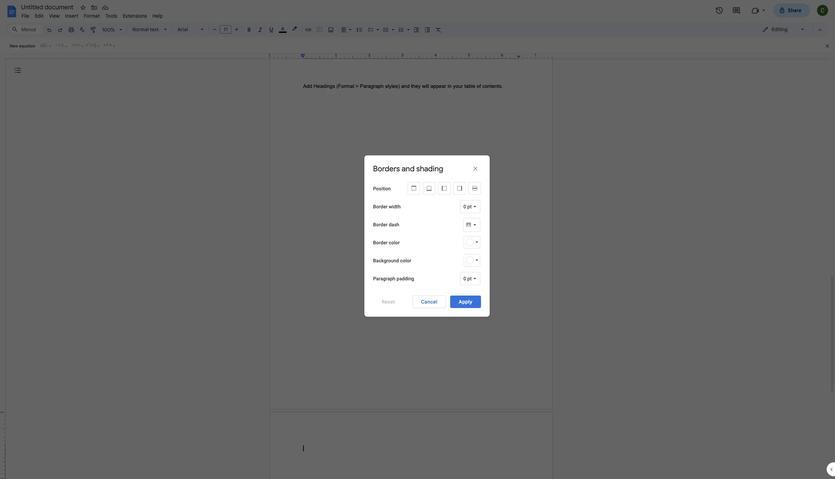 Task type: vqa. For each thing, say whether or not it's contained in the screenshot.
menu
no



Task type: locate. For each thing, give the bounding box(es) containing it.
2 0 pt from the top
[[464, 276, 472, 281]]

1 vertical spatial 0
[[464, 276, 466, 281]]

menu bar inside menu bar banner
[[19, 9, 166, 20]]

main toolbar
[[43, 0, 444, 327]]

option inside border dash list box
[[466, 222, 472, 229]]

2 border from the top
[[373, 222, 388, 227]]

equations toolbar
[[0, 39, 836, 53]]

0 horizontal spatial color
[[389, 240, 400, 245]]

0 points option inside border width list box
[[464, 203, 472, 210]]

2 pt from the top
[[468, 276, 472, 281]]

border left width
[[373, 204, 388, 209]]

1 vertical spatial border
[[373, 222, 388, 227]]

0 points option up border dash list box
[[464, 203, 472, 210]]

1 pt from the top
[[468, 204, 472, 209]]

0 vertical spatial 0
[[464, 204, 466, 209]]

0 points option inside paragraph padding list box
[[464, 275, 472, 282]]

border for border color
[[373, 240, 388, 245]]

1 0 points option from the top
[[464, 203, 472, 210]]

0 points option
[[464, 203, 472, 210], [464, 275, 472, 282]]

0 points option up apply "button"
[[464, 275, 472, 282]]

pt for border width
[[468, 204, 472, 209]]

borders and shading
[[373, 164, 444, 173]]

color
[[389, 240, 400, 245], [400, 258, 411, 263]]

cancel button
[[413, 296, 446, 308]]

2 vertical spatial border
[[373, 240, 388, 245]]

0 points option for border width
[[464, 203, 472, 210]]

border for border width
[[373, 204, 388, 209]]

Rename text field
[[19, 3, 78, 11]]

1 vertical spatial color
[[400, 258, 411, 263]]

0 points option for paragraph padding
[[464, 275, 472, 282]]

1 vertical spatial 0 pt
[[464, 276, 472, 281]]

pt inside paragraph padding list box
[[468, 276, 472, 281]]

background color
[[373, 258, 411, 263]]

apply button
[[450, 296, 481, 308]]

0 vertical spatial pt
[[468, 204, 472, 209]]

2 0 from the top
[[464, 276, 466, 281]]

border width
[[373, 204, 401, 209]]

color for border color
[[389, 240, 400, 245]]

border
[[373, 204, 388, 209], [373, 222, 388, 227], [373, 240, 388, 245]]

borders and shading application
[[0, 0, 836, 479]]

border for border dash
[[373, 222, 388, 227]]

0 vertical spatial border
[[373, 204, 388, 209]]

1 vertical spatial pt
[[468, 276, 472, 281]]

border dash list box
[[464, 218, 481, 232]]

menu bar
[[19, 9, 166, 20]]

2 0 points option from the top
[[464, 275, 472, 282]]

0 up border dash list box
[[464, 204, 466, 209]]

color down dash
[[389, 240, 400, 245]]

pt up apply "button"
[[468, 276, 472, 281]]

apply
[[459, 299, 473, 305]]

1 0 from the top
[[464, 204, 466, 209]]

0 pt
[[464, 204, 472, 209], [464, 276, 472, 281]]

share. private to only me. image
[[779, 7, 785, 13]]

1 vertical spatial 0 points option
[[464, 275, 472, 282]]

0 vertical spatial 0 pt
[[464, 204, 472, 209]]

border up background
[[373, 240, 388, 245]]

equation
[[19, 44, 35, 48]]

pt up border dash list box
[[468, 204, 472, 209]]

color up padding
[[400, 258, 411, 263]]

0 inside border width list box
[[464, 204, 466, 209]]

0 pt up apply "button"
[[464, 276, 472, 281]]

0 inside paragraph padding list box
[[464, 276, 466, 281]]

1 border from the top
[[373, 204, 388, 209]]

Star checkbox
[[78, 3, 88, 12]]

and
[[402, 164, 415, 173]]

border width list box
[[461, 200, 481, 213]]

pt
[[468, 204, 472, 209], [468, 276, 472, 281]]

0 up apply "button"
[[464, 276, 466, 281]]

border left dash
[[373, 222, 388, 227]]

0 vertical spatial color
[[389, 240, 400, 245]]

option
[[466, 222, 472, 229]]

0 vertical spatial 0 points option
[[464, 203, 472, 210]]

borders and shading dialog
[[365, 155, 501, 479]]

borders
[[373, 164, 400, 173]]

new
[[10, 44, 18, 48]]

width
[[389, 204, 401, 209]]

borders and shading heading
[[373, 164, 444, 174]]

0 pt inside border width list box
[[464, 204, 472, 209]]

1 0 pt from the top
[[464, 204, 472, 209]]

0
[[464, 204, 466, 209], [464, 276, 466, 281]]

1 horizontal spatial color
[[400, 258, 411, 263]]

3 border from the top
[[373, 240, 388, 245]]

0 pt inside paragraph padding list box
[[464, 276, 472, 281]]

0 pt up border dash list box
[[464, 204, 472, 209]]

pt inside border width list box
[[468, 204, 472, 209]]



Task type: describe. For each thing, give the bounding box(es) containing it.
new equation
[[10, 44, 35, 48]]

position toolbar
[[408, 182, 501, 479]]

reset button
[[373, 296, 404, 308]]

shading
[[417, 164, 444, 173]]

0 pt for width
[[464, 204, 472, 209]]

cancel
[[421, 299, 438, 305]]

padding
[[397, 276, 414, 281]]

0 pt for padding
[[464, 276, 472, 281]]

top margin image
[[0, 412, 5, 447]]

left margin image
[[270, 53, 305, 59]]

paragraph padding list box
[[461, 272, 481, 285]]

paragraph
[[373, 276, 396, 281]]

background
[[373, 258, 399, 263]]

border dash
[[373, 222, 400, 227]]

menu bar banner
[[0, 0, 836, 479]]

0 for border width
[[464, 204, 466, 209]]

0 for paragraph padding
[[464, 276, 466, 281]]

Menus field
[[9, 25, 43, 34]]

color for background color
[[400, 258, 411, 263]]

right margin image
[[517, 53, 552, 59]]

reset
[[382, 299, 395, 305]]

position
[[373, 186, 391, 191]]

new equation button
[[8, 41, 37, 51]]

dash
[[389, 222, 400, 227]]

paragraph padding
[[373, 276, 414, 281]]

pt for paragraph padding
[[468, 276, 472, 281]]

border color
[[373, 240, 400, 245]]



